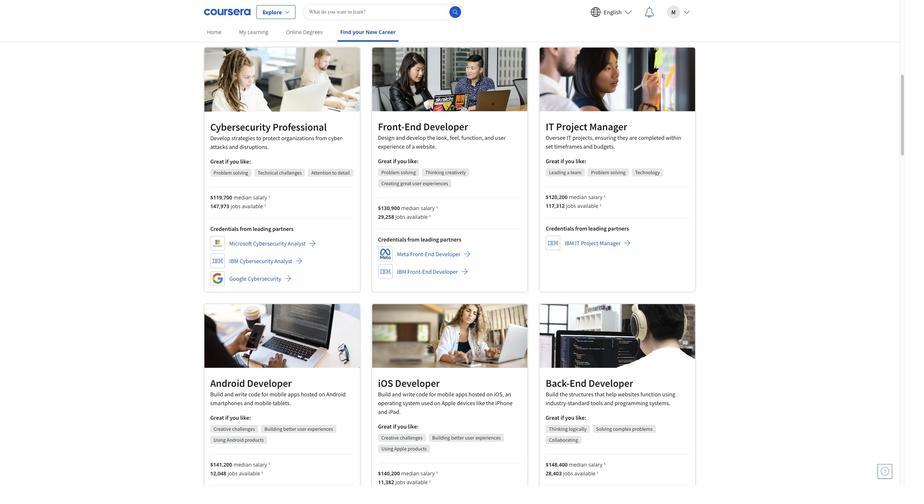 Task type: locate. For each thing, give the bounding box(es) containing it.
median right $120,200
[[569, 194, 588, 201]]

1 horizontal spatial a
[[567, 169, 570, 176]]

great if you like: for ios developer
[[378, 423, 419, 430]]

credentials from leading partners
[[546, 225, 630, 232], [210, 225, 294, 232], [378, 236, 462, 243]]

using up $140,200
[[382, 445, 394, 452]]

2 horizontal spatial build
[[546, 390, 559, 398]]

0 horizontal spatial code
[[249, 390, 261, 398]]

2 horizontal spatial on
[[487, 390, 493, 398]]

None search field
[[303, 4, 464, 20]]

apps for ios developer
[[456, 390, 468, 398]]

0 horizontal spatial credentials
[[210, 225, 239, 232]]

1 vertical spatial the
[[560, 390, 568, 398]]

products for ios
[[408, 445, 427, 452]]

1 horizontal spatial building better user experiences
[[433, 434, 501, 441]]

professional
[[273, 120, 327, 134]]

$120,200
[[546, 194, 568, 201]]

great if you like: up leading a team
[[546, 157, 587, 165]]

on inside "android developer build and write code for mobile apps hosted on android smartphones and mobile tablets."
[[319, 390, 325, 398]]

a left the team
[[567, 169, 570, 176]]

you for ios developer
[[398, 423, 407, 430]]

products up $140,200 median salary ¹ 11,382 jobs available ¹
[[408, 445, 427, 452]]

experience
[[378, 143, 405, 150]]

0 horizontal spatial apple
[[395, 445, 407, 452]]

the right like
[[486, 399, 495, 407]]

problem solving up great
[[382, 169, 416, 176]]

1 write from the left
[[235, 390, 247, 398]]

1 vertical spatial analyst
[[275, 257, 292, 265]]

challenges for ios developer
[[400, 434, 423, 441]]

available right 11,382
[[407, 479, 428, 486]]

median for back-end developer
[[569, 461, 588, 468]]

for for android developer
[[262, 390, 269, 398]]

1 horizontal spatial creative
[[382, 434, 399, 441]]

credentials for it
[[546, 225, 575, 232]]

like
[[477, 399, 485, 407]]

available inside $140,200 median salary ¹ 11,382 jobs available ¹
[[407, 479, 428, 486]]

great if you like: for it project manager
[[546, 157, 587, 165]]

like: up the team
[[576, 157, 587, 165]]

0 horizontal spatial building better user experiences
[[265, 426, 333, 432]]

0 horizontal spatial products
[[245, 437, 264, 443]]

ibm inside ibm front-end developer link
[[397, 268, 407, 275]]

0 vertical spatial the
[[427, 134, 436, 141]]

available right 147,973
[[242, 203, 263, 210]]

available for ios developer
[[407, 479, 428, 486]]

problem solving for professional
[[214, 169, 248, 176]]

1 horizontal spatial code
[[417, 390, 428, 398]]

0 horizontal spatial using
[[214, 437, 226, 443]]

2 write from the left
[[403, 390, 415, 398]]

learning
[[248, 29, 269, 36]]

my learning
[[239, 29, 269, 36]]

salary inside '$120,200 median salary ¹ 117,312 jobs available ¹'
[[589, 194, 603, 201]]

credentials down 117,312
[[546, 225, 575, 232]]

0 horizontal spatial better
[[284, 426, 297, 432]]

like:
[[408, 157, 419, 165], [576, 157, 587, 165], [240, 158, 251, 165], [240, 414, 251, 421], [576, 414, 587, 421], [408, 423, 419, 430]]

end inside the 'back-end developer build the structures that help websites function using industry-standard tools and programming systems.'
[[570, 377, 587, 390]]

0 vertical spatial to
[[256, 134, 261, 142]]

my
[[239, 29, 246, 36]]

2 vertical spatial android
[[227, 437, 244, 443]]

2 horizontal spatial partners
[[608, 225, 630, 232]]

project inside it project manager oversee it projects, ensuring they are completed within set timeframes and budgets.
[[557, 120, 588, 133]]

jobs inside '$120,200 median salary ¹ 117,312 jobs available ¹'
[[567, 202, 577, 209]]

you down strategies
[[230, 158, 239, 165]]

cybersecurity professional develop strategies to protect organizations from cyber- attacks and disruptions.
[[210, 120, 344, 150]]

median inside '$120,200 median salary ¹ 117,312 jobs available ¹'
[[569, 194, 588, 201]]

end up 'ibm front-end developer'
[[425, 250, 435, 258]]

salary inside $141,200 median salary ¹ 12,048 jobs available ¹
[[253, 461, 267, 468]]

median inside $140,200 median salary ¹ 11,382 jobs available ¹
[[402, 470, 420, 477]]

category
[[455, 5, 476, 13]]

and down operating
[[378, 408, 388, 415]]

1 horizontal spatial it
[[567, 134, 572, 141]]

great
[[378, 157, 392, 165], [546, 157, 560, 165], [210, 158, 224, 165], [210, 414, 224, 421], [546, 414, 560, 421], [378, 423, 392, 430]]

1 vertical spatial better
[[451, 434, 464, 441]]

2 apps from the left
[[456, 390, 468, 398]]

for inside ios developer build and write code for mobile apps hosted on ios, an operating system used on apple devices like the iphone and ipad.
[[430, 390, 436, 398]]

great if you like: down ipad.
[[378, 423, 419, 430]]

challenges for android developer
[[232, 426, 255, 432]]

salary for it project manager
[[589, 194, 603, 201]]

front- inside meta front-end developer link
[[410, 250, 425, 258]]

apple up $140,200
[[395, 445, 407, 452]]

1 horizontal spatial experiences
[[423, 180, 448, 187]]

None button
[[311, 18, 352, 30], [354, 18, 428, 30], [466, 18, 520, 30], [521, 18, 589, 30], [311, 18, 352, 30], [354, 18, 428, 30], [466, 18, 520, 30], [521, 18, 589, 30]]

build inside ios developer build and write code for mobile apps hosted on ios, an operating system used on apple devices like the iphone and ipad.
[[378, 390, 391, 398]]

to
[[256, 134, 261, 142], [333, 169, 337, 176]]

jobs for cybersecurity professional
[[231, 203, 241, 210]]

analyst
[[288, 240, 306, 247], [275, 257, 292, 265]]

What do you want to learn? text field
[[303, 4, 464, 20]]

0 horizontal spatial for
[[262, 390, 269, 398]]

great if you like: for front-end developer
[[378, 157, 419, 165]]

thinking
[[426, 169, 445, 176], [549, 426, 568, 432]]

if up leading a team
[[561, 157, 564, 165]]

jobs inside $141,200 median salary ¹ 12,048 jobs available ¹
[[228, 470, 238, 477]]

from up ibm it project manager link
[[576, 225, 588, 232]]

like: for android developer
[[240, 414, 251, 421]]

thinking creatively
[[426, 169, 466, 176]]

creative up using apple products
[[382, 434, 399, 441]]

from up microsoft
[[240, 225, 252, 232]]

1 horizontal spatial using
[[382, 445, 394, 452]]

2 horizontal spatial experiences
[[476, 434, 501, 441]]

apps for android developer
[[288, 390, 300, 398]]

cybersecurity down ibm cybersecurity analyst
[[248, 275, 282, 282]]

great if you like: down attacks
[[210, 158, 251, 165]]

the
[[427, 134, 436, 141], [560, 390, 568, 398], [486, 399, 495, 407]]

available inside $130,900 median salary ¹ 29,258 jobs available ¹
[[407, 213, 428, 220]]

$141,200
[[210, 461, 232, 468]]

1 horizontal spatial solving
[[401, 169, 416, 176]]

salary inside $140,200 median salary ¹ 11,382 jobs available ¹
[[421, 470, 435, 477]]

1 build from the left
[[210, 390, 223, 398]]

2 code from the left
[[417, 390, 428, 398]]

1 vertical spatial manager
[[600, 239, 621, 247]]

0 vertical spatial building
[[265, 426, 283, 432]]

english button
[[585, 0, 638, 24]]

1 vertical spatial to
[[333, 169, 337, 176]]

0 vertical spatial analyst
[[288, 240, 306, 247]]

problem for front-end developer
[[382, 169, 400, 176]]

jobs inside $119,700 median salary ¹ 147,973 jobs available ¹
[[231, 203, 241, 210]]

online
[[286, 29, 302, 36]]

from up meta on the bottom left of page
[[408, 236, 420, 243]]

the inside the 'back-end developer build the structures that help websites function using industry-standard tools and programming systems.'
[[560, 390, 568, 398]]

like: down of
[[408, 157, 419, 165]]

apple left devices
[[442, 399, 456, 407]]

career
[[379, 29, 396, 36]]

develop
[[210, 134, 231, 142]]

like: for cybersecurity professional
[[240, 158, 251, 165]]

front- inside ibm front-end developer link
[[408, 268, 423, 275]]

iphone
[[496, 399, 513, 407]]

cybersecurity up strategies
[[210, 120, 271, 134]]

front-
[[378, 120, 405, 133], [410, 250, 425, 258], [408, 268, 423, 275]]

m
[[672, 8, 676, 16]]

0 vertical spatial experiences
[[423, 180, 448, 187]]

degrees
[[303, 29, 323, 36]]

1 horizontal spatial partners
[[440, 236, 462, 243]]

0 vertical spatial products
[[245, 437, 264, 443]]

the up industry- at the right bottom of page
[[560, 390, 568, 398]]

0 horizontal spatial creative challenges
[[214, 426, 255, 432]]

home
[[207, 29, 222, 36]]

problem solving down budgets.
[[592, 169, 626, 176]]

jobs right 29,258 at the left top of the page
[[396, 213, 406, 220]]

0 horizontal spatial building
[[265, 426, 283, 432]]

apps inside ios developer build and write code for mobile apps hosted on ios, an operating system used on apple devices like the iphone and ipad.
[[456, 390, 468, 398]]

creative challenges up using apple products
[[382, 434, 423, 441]]

if for it project manager
[[561, 157, 564, 165]]

partners for develop
[[273, 225, 294, 232]]

available right 29,258 at the left top of the page
[[407, 213, 428, 220]]

creative up using android products
[[214, 426, 231, 432]]

mobile for ios developer
[[438, 390, 455, 398]]

help
[[606, 390, 617, 398]]

timeframes
[[555, 143, 583, 150]]

you down of
[[398, 157, 407, 165]]

partners up ibm it project manager at the right of the page
[[608, 225, 630, 232]]

leading up the microsoft cybersecurity analyst link
[[253, 225, 272, 232]]

available inside $119,700 median salary ¹ 147,973 jobs available ¹
[[242, 203, 263, 210]]

0 vertical spatial a
[[412, 143, 415, 150]]

products up $141,200 median salary ¹ 12,048 jobs available ¹
[[245, 437, 264, 443]]

it project manager oversee it projects, ensuring they are completed within set timeframes and budgets.
[[546, 120, 682, 150]]

if up thinking logically
[[561, 414, 564, 421]]

salary for ios developer
[[421, 470, 435, 477]]

problem solving up $119,700
[[214, 169, 248, 176]]

median right $140,200
[[402, 470, 420, 477]]

if down the experience
[[393, 157, 397, 165]]

and down projects, on the right
[[584, 143, 593, 150]]

2 horizontal spatial leading
[[589, 225, 607, 232]]

from for front-end developer
[[408, 236, 420, 243]]

leading up ibm it project manager at the right of the page
[[589, 225, 607, 232]]

1 hosted from the left
[[301, 390, 318, 398]]

using apple products
[[382, 445, 427, 452]]

write inside ios developer build and write code for mobile apps hosted on ios, an operating system used on apple devices like the iphone and ipad.
[[403, 390, 415, 398]]

median right $130,900
[[402, 205, 420, 211]]

0 vertical spatial it
[[546, 120, 555, 133]]

to left detail
[[333, 169, 337, 176]]

challenges right technical
[[279, 169, 302, 176]]

0 horizontal spatial creative
[[214, 426, 231, 432]]

website.
[[416, 143, 437, 150]]

2 for from the left
[[430, 390, 436, 398]]

build for android developer
[[210, 390, 223, 398]]

operating
[[378, 399, 402, 407]]

challenges up using apple products
[[400, 434, 423, 441]]

on for ios developer
[[487, 390, 493, 398]]

jobs inside $148,400 median salary ¹ 28,403 jobs available ¹
[[564, 470, 574, 477]]

developer inside the 'back-end developer build the structures that help websites function using industry-standard tools and programming systems.'
[[589, 377, 634, 390]]

credentials up microsoft
[[210, 225, 239, 232]]

creative challenges for android
[[214, 426, 255, 432]]

0 vertical spatial thinking
[[426, 169, 445, 176]]

thinking up the collaborating
[[549, 426, 568, 432]]

leading for manager
[[589, 225, 607, 232]]

0 horizontal spatial apps
[[288, 390, 300, 398]]

developer up tablets.
[[247, 377, 292, 390]]

median inside $130,900 median salary ¹ 29,258 jobs available ¹
[[402, 205, 420, 211]]

available for back-end developer
[[575, 470, 596, 477]]

from for cybersecurity professional
[[240, 225, 252, 232]]

0 vertical spatial building better user experiences
[[265, 426, 333, 432]]

cybersecurity up google cybersecurity
[[240, 257, 273, 265]]

great if you like: for cybersecurity professional
[[210, 158, 251, 165]]

median right $141,200
[[234, 461, 252, 468]]

2 hosted from the left
[[469, 390, 486, 398]]

salary for back-end developer
[[589, 461, 603, 468]]

0 horizontal spatial problem solving
[[214, 169, 248, 176]]

mobile inside ios developer build and write code for mobile apps hosted on ios, an operating system used on apple devices like the iphone and ipad.
[[438, 390, 455, 398]]

if for ios developer
[[393, 423, 397, 430]]

available inside $148,400 median salary ¹ 28,403 jobs available ¹
[[575, 470, 596, 477]]

google cybersecurity
[[229, 275, 282, 282]]

leading up meta front-end developer at the bottom
[[421, 236, 439, 243]]

building better user experiences
[[265, 426, 333, 432], [433, 434, 501, 441]]

1 for from the left
[[262, 390, 269, 398]]

set
[[546, 143, 553, 150]]

0 vertical spatial manager
[[590, 120, 628, 133]]

0 horizontal spatial problem
[[214, 169, 232, 176]]

2 vertical spatial experiences
[[476, 434, 501, 441]]

complex
[[613, 426, 632, 432]]

median inside $141,200 median salary ¹ 12,048 jobs available ¹
[[234, 461, 252, 468]]

hosted inside "android developer build and write code for mobile apps hosted on android smartphones and mobile tablets."
[[301, 390, 318, 398]]

thinking logically
[[549, 426, 587, 432]]

projects,
[[573, 134, 594, 141]]

0 vertical spatial better
[[284, 426, 297, 432]]

great if you like: down smartphones
[[210, 414, 251, 421]]

jobs inside $130,900 median salary ¹ 29,258 jobs available ¹
[[396, 213, 406, 220]]

jobs inside $140,200 median salary ¹ 11,382 jobs available ¹
[[396, 479, 406, 486]]

developer up system
[[395, 377, 440, 390]]

1 horizontal spatial leading
[[421, 236, 439, 243]]

salary inside $148,400 median salary ¹ 28,403 jobs available ¹
[[589, 461, 603, 468]]

2 vertical spatial challenges
[[400, 434, 423, 441]]

available inside $141,200 median salary ¹ 12,048 jobs available ¹
[[239, 470, 260, 477]]

tools
[[591, 399, 603, 407]]

1 horizontal spatial problem solving
[[382, 169, 416, 176]]

median right the $148,400
[[569, 461, 588, 468]]

using android products
[[214, 437, 264, 443]]

build up industry- at the right bottom of page
[[546, 390, 559, 398]]

challenges
[[279, 169, 302, 176], [232, 426, 255, 432], [400, 434, 423, 441]]

2 build from the left
[[378, 390, 391, 398]]

code inside ios developer build and write code for mobile apps hosted on ios, an operating system used on apple devices like the iphone and ipad.
[[417, 390, 428, 398]]

better for ios developer
[[451, 434, 464, 441]]

problem
[[382, 169, 400, 176], [592, 169, 610, 176], [214, 169, 232, 176]]

analyst for microsoft cybersecurity analyst
[[288, 240, 306, 247]]

creating great user experiences
[[382, 180, 448, 187]]

great for android developer
[[210, 414, 224, 421]]

code inside "android developer build and write code for mobile apps hosted on android smartphones and mobile tablets."
[[249, 390, 261, 398]]

(8)
[[454, 20, 459, 27]]

0 horizontal spatial leading
[[253, 225, 272, 232]]

1 apps from the left
[[288, 390, 300, 398]]

median right $119,700
[[234, 194, 252, 201]]

1 horizontal spatial credentials
[[378, 236, 407, 243]]

0 vertical spatial creative
[[214, 426, 231, 432]]

online degrees link
[[283, 24, 326, 40]]

credentials from leading partners for manager
[[546, 225, 630, 232]]

creative challenges
[[214, 426, 255, 432], [382, 434, 423, 441]]

front- right meta on the bottom left of page
[[410, 250, 425, 258]]

experiences for android developer
[[308, 426, 333, 432]]

1 horizontal spatial for
[[430, 390, 436, 398]]

0 vertical spatial project
[[557, 120, 588, 133]]

1 horizontal spatial creative challenges
[[382, 434, 423, 441]]

thinking for thinking logically
[[549, 426, 568, 432]]

end
[[405, 120, 422, 133], [425, 250, 435, 258], [423, 268, 432, 275], [570, 377, 587, 390]]

using
[[214, 437, 226, 443], [382, 445, 394, 452]]

2 horizontal spatial it
[[576, 239, 580, 247]]

Business (8) button
[[429, 18, 464, 30]]

thinking left "creatively"
[[426, 169, 445, 176]]

median inside $119,700 median salary ¹ 147,973 jobs available ¹
[[234, 194, 252, 201]]

partners for manager
[[608, 225, 630, 232]]

attention to detail
[[312, 169, 350, 176]]

end up 'structures'
[[570, 377, 587, 390]]

ios,
[[494, 390, 504, 398]]

cybersecurity inside "link"
[[248, 275, 282, 282]]

jobs right 11,382
[[396, 479, 406, 486]]

apps up devices
[[456, 390, 468, 398]]

analyst for ibm cybersecurity analyst
[[275, 257, 292, 265]]

0 horizontal spatial a
[[412, 143, 415, 150]]

hosted inside ios developer build and write code for mobile apps hosted on ios, an operating system used on apple devices like the iphone and ipad.
[[469, 390, 486, 398]]

and up smartphones
[[224, 390, 234, 398]]

1 horizontal spatial thinking
[[549, 426, 568, 432]]

cybersecurity for google
[[248, 275, 282, 282]]

developer
[[424, 120, 468, 133], [436, 250, 461, 258], [433, 268, 458, 275], [247, 377, 292, 390], [395, 377, 440, 390], [589, 377, 634, 390]]

available inside '$120,200 median salary ¹ 117,312 jobs available ¹'
[[578, 202, 599, 209]]

1 horizontal spatial ibm
[[397, 268, 407, 275]]

if down ipad.
[[393, 423, 397, 430]]

1 horizontal spatial challenges
[[279, 169, 302, 176]]

2 horizontal spatial credentials from leading partners
[[546, 225, 630, 232]]

great if you like: down the experience
[[378, 157, 419, 165]]

0 horizontal spatial thinking
[[426, 169, 445, 176]]

credentials up meta on the bottom left of page
[[378, 236, 407, 243]]

building better user experiences down tablets.
[[265, 426, 333, 432]]

0 horizontal spatial ibm
[[229, 257, 239, 265]]

1 horizontal spatial apps
[[456, 390, 468, 398]]

for
[[262, 390, 269, 398], [430, 390, 436, 398]]

median for cybersecurity professional
[[234, 194, 252, 201]]

you for it project manager
[[566, 157, 575, 165]]

business
[[434, 20, 453, 27]]

great if you like:
[[378, 157, 419, 165], [546, 157, 587, 165], [210, 158, 251, 165], [210, 414, 251, 421], [546, 414, 587, 421], [378, 423, 419, 430]]

write for ios
[[403, 390, 415, 398]]

like: up using android products
[[240, 414, 251, 421]]

salary inside $119,700 median salary ¹ 147,973 jobs available ¹
[[253, 194, 267, 201]]

great for cybersecurity professional
[[210, 158, 224, 165]]

ibm inside 'ibm cybersecurity analyst' link
[[229, 257, 239, 265]]

1 horizontal spatial the
[[486, 399, 495, 407]]

build up operating
[[378, 390, 391, 398]]

coursera image
[[204, 6, 251, 18]]

credentials for front-
[[378, 236, 407, 243]]

help center image
[[881, 467, 890, 476]]

great down the experience
[[378, 157, 392, 165]]

0 horizontal spatial experiences
[[308, 426, 333, 432]]

new
[[366, 29, 378, 36]]

jobs right 117,312
[[567, 202, 577, 209]]

you down ipad.
[[398, 423, 407, 430]]

available right 117,312
[[578, 202, 599, 209]]

2 vertical spatial it
[[576, 239, 580, 247]]

hosted for android developer
[[301, 390, 318, 398]]

2 vertical spatial the
[[486, 399, 495, 407]]

1 vertical spatial challenges
[[232, 426, 255, 432]]

code
[[249, 390, 261, 398], [417, 390, 428, 398]]

0 horizontal spatial build
[[210, 390, 223, 398]]

m button
[[662, 0, 696, 24]]

you up thinking logically
[[566, 414, 575, 421]]

apple inside ios developer build and write code for mobile apps hosted on ios, an operating system used on apple devices like the iphone and ipad.
[[442, 399, 456, 407]]

credentials from leading partners for develop
[[210, 225, 294, 232]]

design
[[378, 134, 395, 141]]

challenges up using android products
[[232, 426, 255, 432]]

great for it project manager
[[546, 157, 560, 165]]

ibm front-end developer
[[397, 268, 458, 275]]

from left cyber-
[[316, 134, 327, 142]]

2 horizontal spatial ibm
[[565, 239, 574, 247]]

$148,400
[[546, 461, 568, 468]]

home link
[[204, 24, 225, 40]]

for inside "android developer build and write code for mobile apps hosted on android smartphones and mobile tablets."
[[262, 390, 269, 398]]

147,973
[[210, 203, 229, 210]]

great down smartphones
[[210, 414, 224, 421]]

front- up design
[[378, 120, 405, 133]]

to up disruptions.
[[256, 134, 261, 142]]

mobile for android developer
[[270, 390, 287, 398]]

if down smartphones
[[225, 414, 229, 421]]

solving left technical
[[233, 169, 248, 176]]

solving down budgets.
[[611, 169, 626, 176]]

$140,200
[[378, 470, 400, 477]]

building
[[265, 426, 283, 432], [433, 434, 450, 441]]

front- for meta
[[410, 250, 425, 258]]

better down devices
[[451, 434, 464, 441]]

jobs right 28,403
[[564, 470, 574, 477]]

write up smartphones
[[235, 390, 247, 398]]

2 horizontal spatial the
[[560, 390, 568, 398]]

¹
[[604, 194, 606, 201], [269, 194, 270, 201], [600, 202, 602, 209], [264, 203, 266, 210], [436, 205, 438, 211], [429, 213, 431, 220], [269, 461, 270, 468], [604, 461, 606, 468], [262, 470, 263, 477], [436, 470, 438, 477], [597, 470, 599, 477], [429, 479, 431, 486]]

using up $141,200
[[214, 437, 226, 443]]

1 horizontal spatial build
[[378, 390, 391, 398]]

great down ipad.
[[378, 423, 392, 430]]

credentials from leading partners for developer
[[378, 236, 462, 243]]

0 vertical spatial creative challenges
[[214, 426, 255, 432]]

end down meta front-end developer at the bottom
[[423, 268, 432, 275]]

apps inside "android developer build and write code for mobile apps hosted on android smartphones and mobile tablets."
[[288, 390, 300, 398]]

1 horizontal spatial products
[[408, 445, 427, 452]]

an
[[505, 390, 512, 398]]

find your new career link
[[338, 24, 399, 42]]

0 horizontal spatial write
[[235, 390, 247, 398]]

1 vertical spatial building
[[433, 434, 450, 441]]

1 vertical spatial ibm
[[229, 257, 239, 265]]

front- down meta front-end developer link
[[408, 268, 423, 275]]

they
[[618, 134, 629, 141]]

problem up $119,700
[[214, 169, 232, 176]]

1 code from the left
[[249, 390, 261, 398]]

median inside $148,400 median salary ¹ 28,403 jobs available ¹
[[569, 461, 588, 468]]

are
[[630, 134, 638, 141]]

2 horizontal spatial credentials
[[546, 225, 575, 232]]

build inside "android developer build and write code for mobile apps hosted on android smartphones and mobile tablets."
[[210, 390, 223, 398]]

great down attacks
[[210, 158, 224, 165]]

0 horizontal spatial credentials from leading partners
[[210, 225, 294, 232]]

ibm cybersecurity analyst
[[229, 257, 292, 265]]

front- for ibm
[[408, 268, 423, 275]]

0 vertical spatial ibm
[[565, 239, 574, 247]]

write inside "android developer build and write code for mobile apps hosted on android smartphones and mobile tablets."
[[235, 390, 247, 398]]

3 build from the left
[[546, 390, 559, 398]]

user
[[495, 134, 506, 141], [413, 180, 422, 187], [298, 426, 307, 432], [465, 434, 475, 441]]

1 vertical spatial experiences
[[308, 426, 333, 432]]

and inside it project manager oversee it projects, ensuring they are completed within set timeframes and budgets.
[[584, 143, 593, 150]]

to inside cybersecurity professional develop strategies to protect organizations from cyber- attacks and disruptions.
[[256, 134, 261, 142]]

developer up look,
[[424, 120, 468, 133]]

developer inside "android developer build and write code for mobile apps hosted on android smartphones and mobile tablets."
[[247, 377, 292, 390]]

like: down disruptions.
[[240, 158, 251, 165]]

29,258
[[378, 213, 394, 220]]

write for android
[[235, 390, 247, 398]]

1 horizontal spatial apple
[[442, 399, 456, 407]]

salary inside $130,900 median salary ¹ 29,258 jobs available ¹
[[421, 205, 435, 211]]

leading
[[549, 169, 566, 176]]

and up operating
[[392, 390, 402, 398]]

0 horizontal spatial hosted
[[301, 390, 318, 398]]

partners up meta front-end developer at the bottom
[[440, 236, 462, 243]]

0 horizontal spatial to
[[256, 134, 261, 142]]

online degrees
[[286, 29, 323, 36]]

android developer build and write code for mobile apps hosted on android smartphones and mobile tablets.
[[210, 377, 346, 407]]

0 horizontal spatial solving
[[233, 169, 248, 176]]

problem right the team
[[592, 169, 610, 176]]

you up leading a team
[[566, 157, 575, 165]]

build for ios developer
[[378, 390, 391, 398]]

end inside front-end developer design and develop the look, feel, function, and user experience of a website.
[[405, 120, 422, 133]]

ibm inside ibm it project manager link
[[565, 239, 574, 247]]

and
[[396, 134, 405, 141], [485, 134, 494, 141], [584, 143, 593, 150], [229, 143, 239, 150], [224, 390, 234, 398], [392, 390, 402, 398], [244, 399, 253, 407], [605, 399, 614, 407], [378, 408, 388, 415]]

solving up great
[[401, 169, 416, 176]]

building for android developer
[[265, 426, 283, 432]]

technical
[[258, 169, 278, 176]]

thinking for thinking creatively
[[426, 169, 445, 176]]

1 horizontal spatial problem
[[382, 169, 400, 176]]

1 vertical spatial front-
[[410, 250, 425, 258]]



Task type: describe. For each thing, give the bounding box(es) containing it.
available for cybersecurity professional
[[242, 203, 263, 210]]

logically
[[569, 426, 587, 432]]

system
[[403, 399, 420, 407]]

back-
[[546, 377, 570, 390]]

business (8)
[[434, 20, 459, 27]]

ibm cybersecurity analyst link
[[210, 254, 303, 268]]

build inside the 'back-end developer build the structures that help websites function using industry-standard tools and programming systems.'
[[546, 390, 559, 398]]

code for android
[[249, 390, 261, 398]]

0 vertical spatial challenges
[[279, 169, 302, 176]]

budgets.
[[594, 143, 616, 150]]

using for ios
[[382, 445, 394, 452]]

1 vertical spatial apple
[[395, 445, 407, 452]]

cyber-
[[329, 134, 344, 142]]

cybersecurity for ibm
[[240, 257, 273, 265]]

like: for ios developer
[[408, 423, 419, 430]]

systems.
[[650, 399, 671, 407]]

0 vertical spatial android
[[210, 377, 245, 390]]

developer down meta front-end developer at the bottom
[[433, 268, 458, 275]]

a inside front-end developer design and develop the look, feel, function, and user experience of a website.
[[412, 143, 415, 150]]

$130,900
[[378, 205, 400, 211]]

standard
[[568, 399, 590, 407]]

solving complex problems
[[597, 426, 653, 432]]

explore button
[[257, 5, 296, 19]]

partners for developer
[[440, 236, 462, 243]]

function,
[[462, 134, 484, 141]]

great if you like: for back-end developer
[[546, 414, 587, 421]]

my learning link
[[236, 24, 272, 40]]

available for it project manager
[[578, 202, 599, 209]]

from for it project manager
[[576, 225, 588, 232]]

great for front-end developer
[[378, 157, 392, 165]]

team
[[571, 169, 582, 176]]

leading for developer
[[421, 236, 439, 243]]

cybersecurity inside cybersecurity professional develop strategies to protect organizations from cyber- attacks and disruptions.
[[210, 120, 271, 134]]

great
[[401, 180, 412, 187]]

that
[[595, 390, 605, 398]]

and right smartphones
[[244, 399, 253, 407]]

1 vertical spatial project
[[581, 239, 599, 247]]

english
[[604, 8, 622, 16]]

problem solving for end
[[382, 169, 416, 176]]

2 horizontal spatial problem solving
[[592, 169, 626, 176]]

salary for android developer
[[253, 461, 267, 468]]

function
[[641, 390, 662, 398]]

ibm for cybersecurity professional
[[229, 257, 239, 265]]

filter by job category
[[424, 5, 476, 13]]

microsoft cybersecurity analyst
[[229, 240, 306, 247]]

ibm for front-end developer
[[397, 268, 407, 275]]

median for ios developer
[[402, 470, 420, 477]]

0 horizontal spatial it
[[546, 120, 555, 133]]

like: for front-end developer
[[408, 157, 419, 165]]

creative challenges for ios
[[382, 434, 423, 441]]

great for back-end developer
[[546, 414, 560, 421]]

the inside ios developer build and write code for mobile apps hosted on ios, an operating system used on apple devices like the iphone and ipad.
[[486, 399, 495, 407]]

117,312
[[546, 202, 565, 209]]

available for android developer
[[239, 470, 260, 477]]

you for front-end developer
[[398, 157, 407, 165]]

1 horizontal spatial on
[[434, 399, 441, 407]]

feel,
[[450, 134, 461, 141]]

smartphones
[[210, 399, 243, 407]]

devices
[[457, 399, 476, 407]]

microsoft cybersecurity analyst link
[[210, 236, 316, 251]]

and up the experience
[[396, 134, 405, 141]]

user inside front-end developer design and develop the look, feel, function, and user experience of a website.
[[495, 134, 506, 141]]

and inside cybersecurity professional develop strategies to protect organizations from cyber- attacks and disruptions.
[[229, 143, 239, 150]]

creating
[[382, 180, 400, 187]]

building better user experiences for ios developer
[[433, 434, 501, 441]]

oversee
[[546, 134, 566, 141]]

$120,200 median salary ¹ 117,312 jobs available ¹
[[546, 194, 606, 209]]

the inside front-end developer design and develop the look, feel, function, and user experience of a website.
[[427, 134, 436, 141]]

technical challenges
[[258, 169, 302, 176]]

front- inside front-end developer design and develop the look, feel, function, and user experience of a website.
[[378, 120, 405, 133]]

salary for cybersecurity professional
[[253, 194, 267, 201]]

$148,400 median salary ¹ 28,403 jobs available ¹
[[546, 461, 606, 477]]

of
[[406, 143, 411, 150]]

completed
[[639, 134, 665, 141]]

if for back-end developer
[[561, 414, 564, 421]]

12,048
[[210, 470, 227, 477]]

solving for professional
[[233, 169, 248, 176]]

ensuring
[[595, 134, 617, 141]]

for for ios developer
[[430, 390, 436, 398]]

cybersecurity for microsoft
[[253, 240, 287, 247]]

1 vertical spatial android
[[327, 390, 346, 398]]

business (8) option group
[[311, 18, 589, 30]]

from inside cybersecurity professional develop strategies to protect organizations from cyber- attacks and disruptions.
[[316, 134, 327, 142]]

detail
[[338, 169, 350, 176]]

ipad.
[[389, 408, 401, 415]]

organizations
[[282, 134, 315, 142]]

better for android developer
[[284, 426, 297, 432]]

developer up 'ibm front-end developer'
[[436, 250, 461, 258]]

11,382
[[378, 479, 394, 486]]

2 horizontal spatial problem
[[592, 169, 610, 176]]

manager inside it project manager oversee it projects, ensuring they are completed within set timeframes and budgets.
[[590, 120, 628, 133]]

google
[[229, 275, 247, 282]]

and right function,
[[485, 134, 494, 141]]

creatively
[[446, 169, 466, 176]]

1 vertical spatial it
[[567, 134, 572, 141]]

strategies
[[232, 134, 255, 142]]

leading for develop
[[253, 225, 272, 232]]

creative for ios
[[382, 434, 399, 441]]

solving for end
[[401, 169, 416, 176]]

and inside the 'back-end developer build the structures that help websites function using industry-standard tools and programming systems.'
[[605, 399, 614, 407]]

cybersecurity analyst image
[[205, 48, 360, 112]]

meta front-end developer
[[397, 250, 461, 258]]

ibm it project manager
[[565, 239, 621, 247]]

if for front-end developer
[[393, 157, 397, 165]]

explore
[[263, 8, 282, 16]]

$119,700 median salary ¹ 147,973 jobs available ¹
[[210, 194, 270, 210]]

hosted for ios developer
[[469, 390, 486, 398]]

front-end developer design and develop the look, feel, function, and user experience of a website.
[[378, 120, 506, 150]]

you for back-end developer
[[566, 414, 575, 421]]

median for front-end developer
[[402, 205, 420, 211]]

creative for android
[[214, 426, 231, 432]]

tablets.
[[273, 399, 291, 407]]

great if you like: for android developer
[[210, 414, 251, 421]]

leading a team
[[549, 169, 582, 176]]

1 vertical spatial a
[[567, 169, 570, 176]]

code for ios
[[417, 390, 428, 398]]

using for android
[[214, 437, 226, 443]]

protect
[[263, 134, 280, 142]]

jobs for front-end developer
[[396, 213, 406, 220]]

problems
[[633, 426, 653, 432]]

find your new career
[[341, 29, 396, 36]]

microsoft
[[229, 240, 252, 247]]

ibm it project manager link
[[546, 236, 631, 250]]

$130,900 median salary ¹ 29,258 jobs available ¹
[[378, 205, 438, 220]]

attacks
[[210, 143, 228, 150]]

building for ios developer
[[433, 434, 450, 441]]

like: for it project manager
[[576, 157, 587, 165]]

you for android developer
[[230, 414, 239, 421]]

using
[[663, 390, 676, 398]]

credentials for cybersecurity
[[210, 225, 239, 232]]

if for android developer
[[225, 414, 229, 421]]

jobs for android developer
[[228, 470, 238, 477]]

technology
[[636, 169, 660, 176]]

problem for cybersecurity professional
[[214, 169, 232, 176]]

median for it project manager
[[569, 194, 588, 201]]

1 horizontal spatial to
[[333, 169, 337, 176]]

products for android
[[245, 437, 264, 443]]

meta
[[397, 250, 409, 258]]

on for android developer
[[319, 390, 325, 398]]

28,403
[[546, 470, 562, 477]]

if for cybersecurity professional
[[225, 158, 229, 165]]

available for front-end developer
[[407, 213, 428, 220]]

2 horizontal spatial solving
[[611, 169, 626, 176]]

websites
[[618, 390, 640, 398]]

great for ios developer
[[378, 423, 392, 430]]

salary for front-end developer
[[421, 205, 435, 211]]

used
[[421, 399, 433, 407]]

you for cybersecurity professional
[[230, 158, 239, 165]]

experiences for ios developer
[[476, 434, 501, 441]]

developer inside front-end developer design and develop the look, feel, function, and user experience of a website.
[[424, 120, 468, 133]]

ios developer build and write code for mobile apps hosted on ios, an operating system used on apple devices like the iphone and ipad.
[[378, 377, 513, 415]]

ios
[[378, 377, 393, 390]]

developer inside ios developer build and write code for mobile apps hosted on ios, an operating system used on apple devices like the iphone and ipad.
[[395, 377, 440, 390]]

programming
[[615, 399, 649, 407]]

median for android developer
[[234, 461, 252, 468]]

building better user experiences for android developer
[[265, 426, 333, 432]]

jobs for it project manager
[[567, 202, 577, 209]]

within
[[666, 134, 682, 141]]

look,
[[437, 134, 449, 141]]

like: for back-end developer
[[576, 414, 587, 421]]



Task type: vqa. For each thing, say whether or not it's contained in the screenshot.
middle experiences
yes



